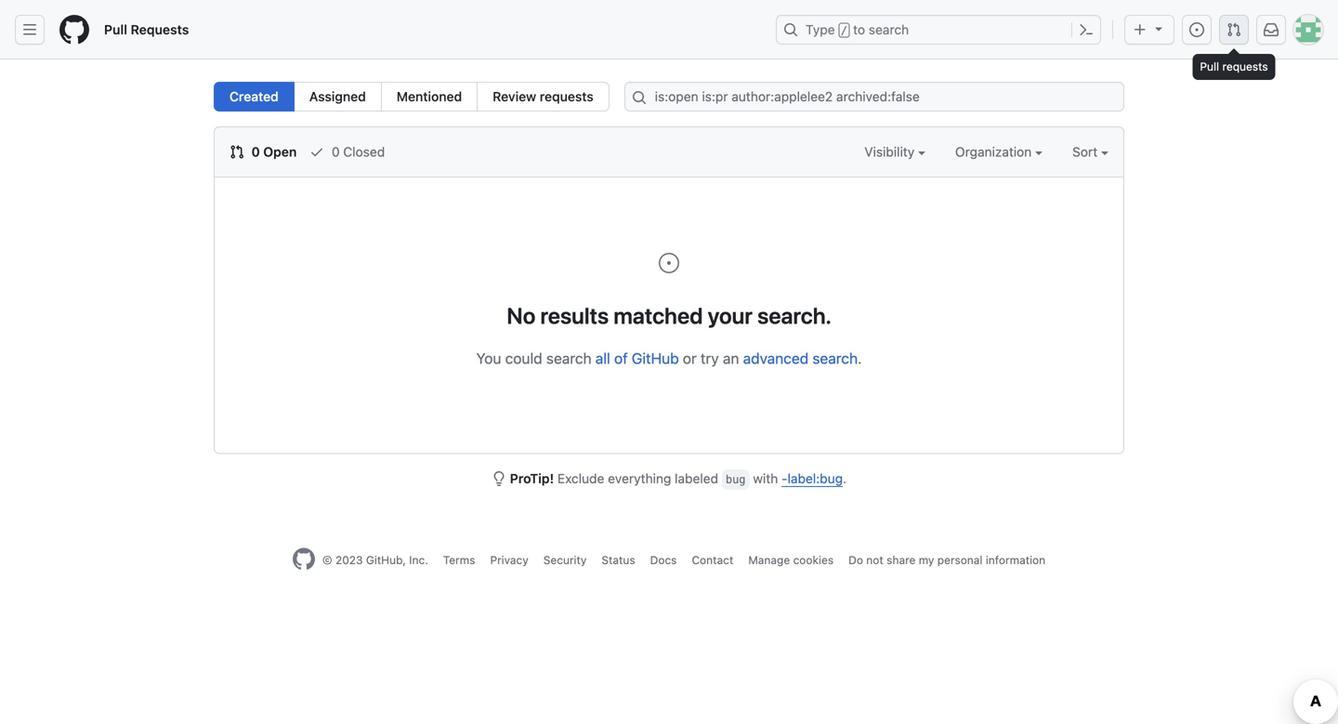 Task type: locate. For each thing, give the bounding box(es) containing it.
search image
[[632, 90, 647, 105]]

1 0 from the left
[[251, 144, 260, 159]]

organization button
[[956, 142, 1043, 162]]

pull requests
[[104, 22, 189, 37]]

0 open link
[[230, 142, 297, 162]]

to
[[853, 22, 865, 37]]

status link
[[602, 554, 635, 567]]

advanced search link
[[743, 349, 858, 367]]

docs link
[[650, 554, 677, 567]]

not
[[867, 554, 884, 567]]

git pull request image inside 0 open link
[[230, 145, 244, 159]]

0 horizontal spatial issue opened image
[[658, 252, 680, 274]]

2 0 from the left
[[332, 144, 340, 159]]

all
[[596, 349, 610, 367]]

my
[[919, 554, 935, 567]]

1 horizontal spatial .
[[858, 349, 862, 367]]

search right to
[[869, 22, 909, 37]]

2023
[[335, 554, 363, 567]]

docs
[[650, 554, 677, 567]]

issue opened image right the triangle down icon
[[1190, 22, 1205, 37]]

0 closed link
[[310, 142, 385, 162]]

review
[[493, 89, 536, 104]]

0 closed
[[328, 144, 385, 159]]

inc.
[[409, 554, 428, 567]]

protip! exclude everything labeled bug with -label:bug .
[[510, 471, 847, 486]]

1 horizontal spatial 0
[[332, 144, 340, 159]]

1 horizontal spatial search
[[813, 349, 858, 367]]

pull
[[104, 22, 127, 37]]

0
[[251, 144, 260, 159], [332, 144, 340, 159]]

search left all
[[546, 349, 592, 367]]

or
[[683, 349, 697, 367]]

1 vertical spatial git pull request image
[[230, 145, 244, 159]]

0 horizontal spatial .
[[843, 471, 847, 486]]

1 horizontal spatial issue opened image
[[1190, 22, 1205, 37]]

everything
[[608, 471, 671, 486]]

0 horizontal spatial search
[[546, 349, 592, 367]]

check image
[[310, 145, 325, 159]]

closed
[[343, 144, 385, 159]]

-
[[782, 471, 788, 486]]

0 open
[[248, 144, 297, 159]]

search
[[869, 22, 909, 37], [546, 349, 592, 367], [813, 349, 858, 367]]

issue opened image up no results matched your search.
[[658, 252, 680, 274]]

Issues search field
[[624, 82, 1125, 112]]

.
[[858, 349, 862, 367], [843, 471, 847, 486]]

0 vertical spatial issue opened image
[[1190, 22, 1205, 37]]

cookies
[[793, 554, 834, 567]]

results
[[540, 303, 609, 329]]

© 2023 github, inc.
[[322, 554, 428, 567]]

do not share my personal information
[[849, 554, 1046, 567]]

information
[[986, 554, 1046, 567]]

git pull request image left notifications image
[[1227, 22, 1242, 37]]

git pull request image
[[1227, 22, 1242, 37], [230, 145, 244, 159]]

contact
[[692, 554, 734, 567]]

open
[[263, 144, 297, 159]]

tooltip
[[1193, 54, 1276, 80]]

labeled
[[675, 471, 719, 486]]

. right -
[[843, 471, 847, 486]]

security link
[[544, 554, 587, 567]]

git pull request image left 0 open
[[230, 145, 244, 159]]

0 horizontal spatial 0
[[251, 144, 260, 159]]

created
[[230, 89, 279, 104]]

issue opened image
[[1190, 22, 1205, 37], [658, 252, 680, 274]]

0 horizontal spatial git pull request image
[[230, 145, 244, 159]]

visibility button
[[865, 142, 926, 162]]

1 vertical spatial .
[[843, 471, 847, 486]]

requests
[[540, 89, 594, 104]]

privacy
[[490, 554, 529, 567]]

do
[[849, 554, 863, 567]]

1 horizontal spatial git pull request image
[[1227, 22, 1242, 37]]

protip!
[[510, 471, 554, 486]]

assigned
[[309, 89, 366, 104]]

©
[[322, 554, 332, 567]]

1 vertical spatial issue opened image
[[658, 252, 680, 274]]

visibility
[[865, 144, 918, 159]]

terms link
[[443, 554, 475, 567]]

search down search.
[[813, 349, 858, 367]]

try
[[701, 349, 719, 367]]

. right advanced at right
[[858, 349, 862, 367]]

0 right check icon
[[332, 144, 340, 159]]

0 left open
[[251, 144, 260, 159]]

matched
[[614, 303, 703, 329]]



Task type: describe. For each thing, give the bounding box(es) containing it.
homepage image
[[293, 548, 315, 570]]

Search all issues text field
[[624, 82, 1125, 112]]

with
[[753, 471, 778, 486]]

contact link
[[692, 554, 734, 567]]

review requests link
[[477, 82, 610, 112]]

2 horizontal spatial search
[[869, 22, 909, 37]]

label:bug
[[788, 471, 843, 486]]

an
[[723, 349, 739, 367]]

created link
[[214, 82, 294, 112]]

terms
[[443, 554, 475, 567]]

search.
[[758, 303, 832, 329]]

sort button
[[1073, 142, 1109, 162]]

sort
[[1073, 144, 1098, 159]]

type
[[806, 22, 835, 37]]

review requests
[[493, 89, 594, 104]]

you could search all of github or try an advanced search .
[[476, 349, 862, 367]]

/
[[841, 24, 848, 37]]

manage cookies
[[749, 554, 834, 567]]

share
[[887, 554, 916, 567]]

0 vertical spatial git pull request image
[[1227, 22, 1242, 37]]

no results matched your search.
[[507, 303, 832, 329]]

mentioned
[[397, 89, 462, 104]]

mentioned link
[[381, 82, 478, 112]]

could
[[505, 349, 543, 367]]

notifications image
[[1264, 22, 1279, 37]]

your
[[708, 303, 753, 329]]

privacy link
[[490, 554, 529, 567]]

organization
[[956, 144, 1035, 159]]

manage
[[749, 554, 790, 567]]

of
[[614, 349, 628, 367]]

all of github link
[[596, 349, 679, 367]]

do not share my personal information button
[[849, 552, 1046, 568]]

type / to search
[[806, 22, 909, 37]]

bug
[[726, 473, 746, 486]]

homepage image
[[59, 15, 89, 45]]

0 for closed
[[332, 144, 340, 159]]

github
[[632, 349, 679, 367]]

0 for open
[[251, 144, 260, 159]]

pull requests element
[[214, 82, 610, 112]]

command palette image
[[1079, 22, 1094, 37]]

assigned link
[[294, 82, 382, 112]]

plus image
[[1133, 22, 1148, 37]]

light bulb image
[[492, 471, 506, 486]]

github,
[[366, 554, 406, 567]]

triangle down image
[[1152, 21, 1166, 36]]

manage cookies button
[[749, 552, 834, 568]]

advanced
[[743, 349, 809, 367]]

requests
[[131, 22, 189, 37]]

-label:bug link
[[782, 471, 843, 486]]

security
[[544, 554, 587, 567]]

personal
[[938, 554, 983, 567]]

you
[[476, 349, 501, 367]]

no
[[507, 303, 536, 329]]

0 vertical spatial .
[[858, 349, 862, 367]]

exclude
[[558, 471, 605, 486]]

status
[[602, 554, 635, 567]]



Task type: vqa. For each thing, say whether or not it's contained in the screenshot.
Mentioned Link
yes



